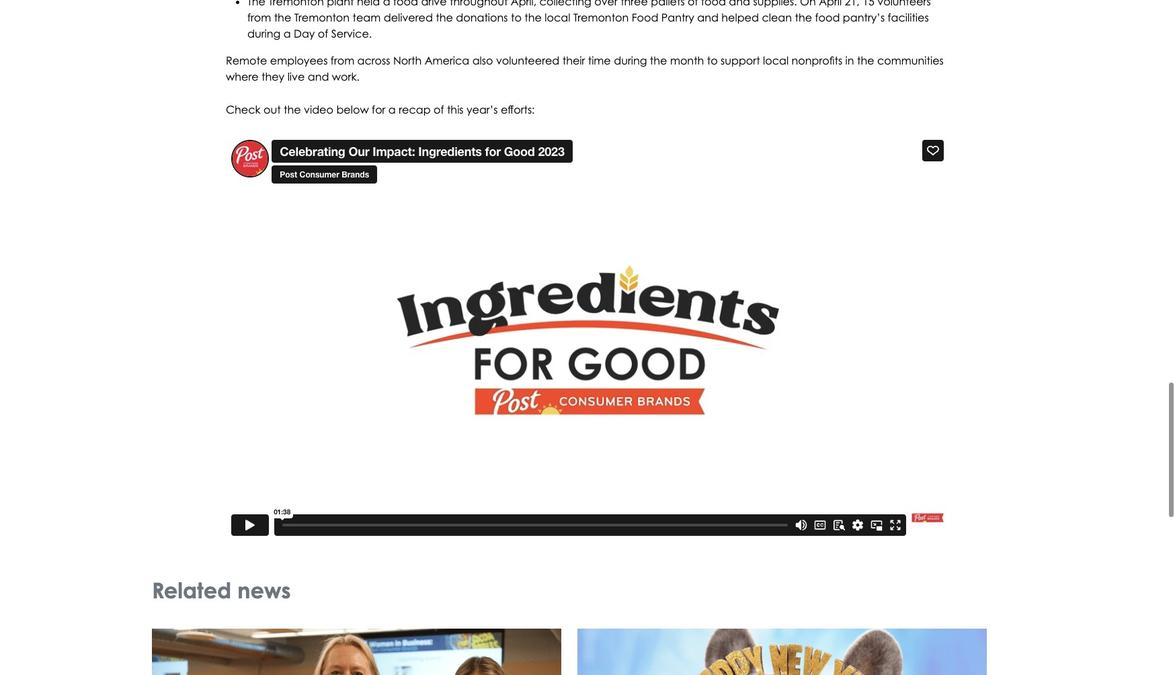 Task type: locate. For each thing, give the bounding box(es) containing it.
the tremonton plant held a food drive throughout april, collecting over three pallets of food and supplies. on april 21, 15 volunteers from the tremonton team delivered the donations to the local tremonton food pantry and helped clean the food pantry's facilities during a day of service.
[[248, 0, 931, 41]]

1 horizontal spatial and
[[698, 11, 719, 25]]

1 horizontal spatial during
[[614, 54, 647, 68]]

the right "out"
[[284, 103, 301, 117]]

the right in
[[858, 54, 875, 68]]

1 vertical spatial of
[[318, 27, 329, 41]]

1 vertical spatial and
[[698, 11, 719, 25]]

0 horizontal spatial local
[[545, 11, 571, 25]]

pantry
[[662, 11, 695, 25]]

2 horizontal spatial food
[[816, 11, 840, 25]]

1 horizontal spatial of
[[434, 103, 444, 117]]

tremonton down over
[[574, 11, 629, 25]]

local inside the tremonton plant held a food drive throughout april, collecting over three pallets of food and supplies. on april 21, 15 volunteers from the tremonton team delivered the donations to the local tremonton food pantry and helped clean the food pantry's facilities during a day of service.
[[545, 11, 571, 25]]

1 horizontal spatial to
[[707, 54, 718, 68]]

and
[[729, 0, 751, 8], [698, 11, 719, 25], [308, 70, 329, 84]]

remote employees from across north america also volunteered their time during the month to support local nonprofits in the communities where they live and work.
[[226, 54, 944, 84]]

and inside remote employees from across north america also volunteered their time during the month to support local nonprofits in the communities where they live and work.
[[308, 70, 329, 84]]

day
[[294, 27, 315, 41]]

to right month
[[707, 54, 718, 68]]

2 horizontal spatial and
[[729, 0, 751, 8]]

the
[[274, 11, 291, 25], [436, 11, 453, 25], [525, 11, 542, 25], [795, 11, 813, 25], [650, 54, 668, 68], [858, 54, 875, 68], [284, 103, 301, 117]]

food up delivered
[[394, 0, 418, 8]]

from up the work.
[[331, 54, 355, 68]]

2 horizontal spatial of
[[688, 0, 699, 8]]

0 vertical spatial and
[[729, 0, 751, 8]]

time
[[588, 54, 611, 68]]

of right day
[[318, 27, 329, 41]]

2 vertical spatial and
[[308, 70, 329, 84]]

a left day
[[284, 27, 291, 41]]

post consumer brands women leaders at the minnesota chamber of commerce women in business conference image
[[152, 629, 562, 675]]

1 horizontal spatial local
[[763, 54, 789, 68]]

0 horizontal spatial from
[[248, 11, 271, 25]]

where
[[226, 70, 259, 84]]

in
[[846, 54, 855, 68]]

0 vertical spatial local
[[545, 11, 571, 25]]

0 horizontal spatial during
[[248, 27, 281, 41]]

food up helped
[[702, 0, 726, 8]]

to
[[511, 11, 522, 25], [707, 54, 718, 68]]

1 vertical spatial during
[[614, 54, 647, 68]]

the
[[248, 0, 266, 8]]

and right pantry
[[698, 11, 719, 25]]

on
[[801, 0, 816, 8]]

0 vertical spatial during
[[248, 27, 281, 41]]

during inside the tremonton plant held a food drive throughout april, collecting over three pallets of food and supplies. on april 21, 15 volunteers from the tremonton team delivered the donations to the local tremonton food pantry and helped clean the food pantry's facilities during a day of service.
[[248, 27, 281, 41]]

from down the
[[248, 11, 271, 25]]

local down the collecting
[[545, 11, 571, 25]]

three
[[621, 0, 648, 8]]

held
[[357, 0, 380, 8]]

0 vertical spatial from
[[248, 11, 271, 25]]

from
[[248, 11, 271, 25], [331, 54, 355, 68]]

the down on
[[795, 11, 813, 25]]

1 horizontal spatial food
[[702, 0, 726, 8]]

1 horizontal spatial from
[[331, 54, 355, 68]]

1 vertical spatial from
[[331, 54, 355, 68]]

related news
[[152, 577, 291, 603]]

a
[[383, 0, 391, 8], [284, 27, 291, 41], [389, 103, 396, 117]]

tremonton up day
[[269, 0, 324, 8]]

during
[[248, 27, 281, 41], [614, 54, 647, 68]]

tremonton
[[269, 0, 324, 8], [294, 11, 350, 25], [574, 11, 629, 25]]

0 vertical spatial to
[[511, 11, 522, 25]]

communities
[[878, 54, 944, 68]]

of left this on the top
[[434, 103, 444, 117]]

of
[[688, 0, 699, 8], [318, 27, 329, 41], [434, 103, 444, 117]]

1 vertical spatial local
[[763, 54, 789, 68]]

local
[[545, 11, 571, 25], [763, 54, 789, 68]]

news
[[238, 577, 291, 603]]

local right support
[[763, 54, 789, 68]]

volunteers
[[878, 0, 931, 8]]

facilities
[[888, 11, 929, 25]]

food
[[632, 11, 659, 25]]

the down april,
[[525, 11, 542, 25]]

french bulldog dog wearing new year's eve party celebration headband with text 'happy new year' in front of blue background image
[[578, 629, 988, 675]]

during down the
[[248, 27, 281, 41]]

support
[[721, 54, 761, 68]]

and right live
[[308, 70, 329, 84]]

check
[[226, 103, 261, 117]]

2 vertical spatial a
[[389, 103, 396, 117]]

work.
[[332, 70, 360, 84]]

0 vertical spatial of
[[688, 0, 699, 8]]

from inside the tremonton plant held a food drive throughout april, collecting over three pallets of food and supplies. on april 21, 15 volunteers from the tremonton team delivered the donations to the local tremonton food pantry and helped clean the food pantry's facilities during a day of service.
[[248, 11, 271, 25]]

0 horizontal spatial food
[[394, 0, 418, 8]]

food
[[394, 0, 418, 8], [702, 0, 726, 8], [816, 11, 840, 25]]

a right held
[[383, 0, 391, 8]]

they
[[262, 70, 285, 84]]

and up helped
[[729, 0, 751, 8]]

of up pantry
[[688, 0, 699, 8]]

during inside remote employees from across north america also volunteered their time during the month to support local nonprofits in the communities where they live and work.
[[614, 54, 647, 68]]

0 horizontal spatial and
[[308, 70, 329, 84]]

0 horizontal spatial to
[[511, 11, 522, 25]]

check out the video below for a recap of this year's efforts:
[[226, 103, 535, 117]]

over
[[595, 0, 618, 8]]

pallets
[[651, 0, 685, 8]]

food down april
[[816, 11, 840, 25]]

to inside the tremonton plant held a food drive throughout april, collecting over three pallets of food and supplies. on april 21, 15 volunteers from the tremonton team delivered the donations to the local tremonton food pantry and helped clean the food pantry's facilities during a day of service.
[[511, 11, 522, 25]]

north
[[393, 54, 422, 68]]

related
[[152, 577, 232, 603]]

to down april,
[[511, 11, 522, 25]]

1 vertical spatial to
[[707, 54, 718, 68]]

0 vertical spatial a
[[383, 0, 391, 8]]

during right the time
[[614, 54, 647, 68]]

recap
[[399, 103, 431, 117]]

a right for
[[389, 103, 396, 117]]

the down drive at the top
[[436, 11, 453, 25]]

from inside remote employees from across north america also volunteered their time during the month to support local nonprofits in the communities where they live and work.
[[331, 54, 355, 68]]



Task type: describe. For each thing, give the bounding box(es) containing it.
team
[[353, 11, 381, 25]]

0 horizontal spatial of
[[318, 27, 329, 41]]

tremonton down plant
[[294, 11, 350, 25]]

live
[[288, 70, 305, 84]]

year's
[[467, 103, 498, 117]]

throughout
[[450, 0, 508, 8]]

their
[[563, 54, 585, 68]]

the up employees
[[274, 11, 291, 25]]

volunteered
[[496, 54, 560, 68]]

across
[[358, 54, 390, 68]]

below
[[337, 103, 369, 117]]

also
[[473, 54, 493, 68]]

helped
[[722, 11, 759, 25]]

this
[[447, 103, 464, 117]]

employees
[[270, 54, 328, 68]]

for
[[372, 103, 386, 117]]

local inside remote employees from across north america also volunteered their time during the month to support local nonprofits in the communities where they live and work.
[[763, 54, 789, 68]]

nonprofits
[[792, 54, 843, 68]]

supplies.
[[754, 0, 798, 8]]

1 vertical spatial a
[[284, 27, 291, 41]]

donations
[[456, 11, 508, 25]]

to inside remote employees from across north america also volunteered their time during the month to support local nonprofits in the communities where they live and work.
[[707, 54, 718, 68]]

april,
[[511, 0, 537, 8]]

drive
[[421, 0, 447, 8]]

remote
[[226, 54, 267, 68]]

america
[[425, 54, 470, 68]]

month
[[671, 54, 705, 68]]

2 vertical spatial of
[[434, 103, 444, 117]]

efforts:
[[501, 103, 535, 117]]

video
[[304, 103, 334, 117]]

pantry's
[[843, 11, 885, 25]]

out
[[264, 103, 281, 117]]

plant
[[327, 0, 354, 8]]

service.
[[331, 27, 372, 41]]

delivered
[[384, 11, 433, 25]]

collecting
[[540, 0, 592, 8]]

21,
[[845, 0, 860, 8]]

april
[[819, 0, 842, 8]]

the left month
[[650, 54, 668, 68]]

clean
[[762, 11, 792, 25]]

15
[[863, 0, 875, 8]]



Task type: vqa. For each thing, say whether or not it's contained in the screenshot.
Trees
no



